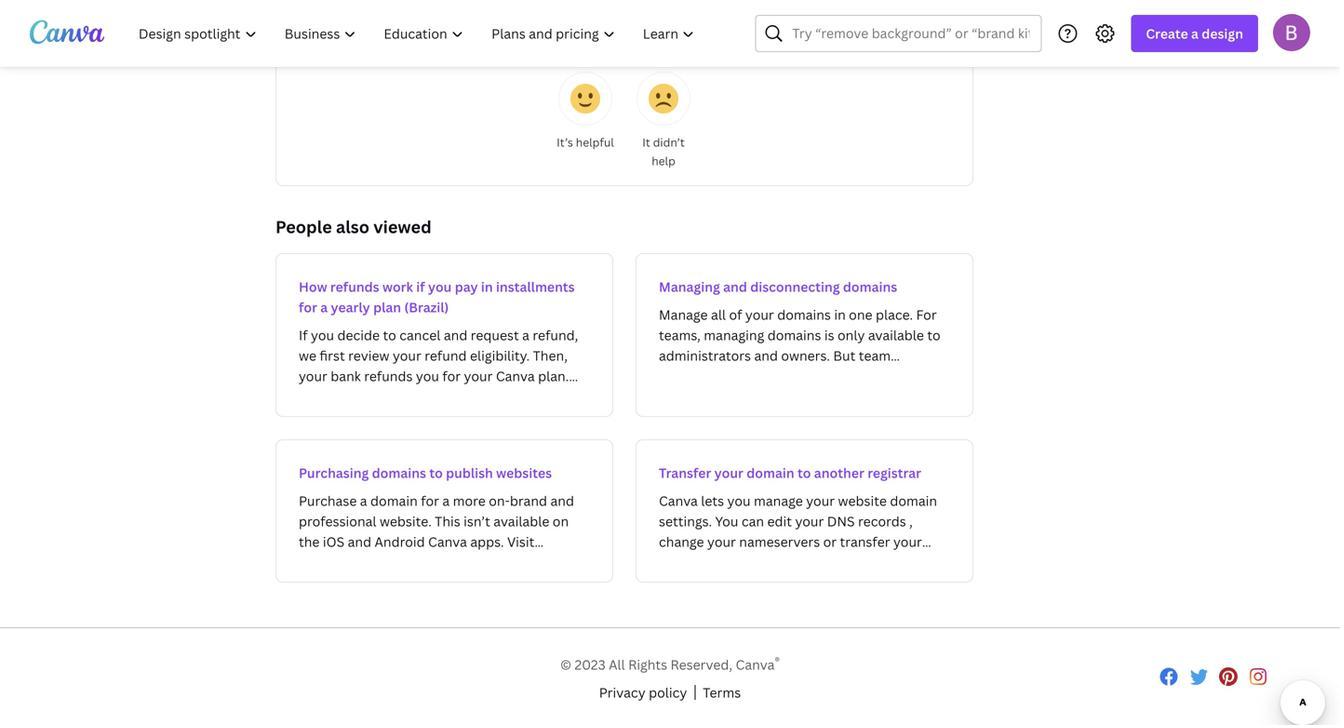 Task type: describe. For each thing, give the bounding box(es) containing it.
refunds
[[330, 278, 380, 296]]

Try "remove background" or "brand kit" search field
[[793, 16, 1030, 51]]

2 to from the left
[[798, 464, 811, 482]]

canva
[[736, 656, 775, 674]]

1 horizontal spatial domains
[[843, 278, 898, 296]]

®
[[775, 654, 780, 668]]

2023
[[575, 656, 606, 674]]

policy
[[649, 684, 687, 702]]

purchasing domains to publish websites
[[299, 464, 552, 482]]

terms link
[[703, 683, 741, 703]]

privacy policy link
[[599, 683, 687, 703]]

a inside dropdown button
[[1192, 25, 1199, 42]]

and
[[724, 278, 747, 296]]

publish
[[446, 464, 493, 482]]

managing and disconnecting domains
[[659, 278, 898, 296]]

rights
[[628, 656, 668, 674]]

1 vertical spatial domains
[[372, 464, 426, 482]]

in
[[481, 278, 493, 296]]

installments
[[496, 278, 575, 296]]

how refunds work if you pay in installments for a yearly plan (brazil) link
[[276, 253, 614, 417]]

disconnecting
[[751, 278, 840, 296]]

privacy
[[599, 684, 646, 702]]

a inside how refunds work if you pay in installments for a yearly plan (brazil)
[[321, 298, 328, 316]]

transfer your domain to another registrar link
[[636, 439, 974, 583]]

it's
[[557, 135, 573, 150]]

managing
[[659, 278, 720, 296]]

you
[[428, 278, 452, 296]]

design
[[1202, 25, 1244, 42]]

purchasing domains to publish websites link
[[276, 439, 614, 583]]

domain
[[747, 464, 795, 482]]

1 to from the left
[[430, 464, 443, 482]]

registrar
[[868, 464, 922, 482]]

didn't
[[653, 135, 685, 150]]

it's helpful
[[557, 135, 614, 150]]

🙂 image
[[571, 84, 601, 114]]

also
[[336, 216, 370, 238]]

transfer
[[659, 464, 712, 482]]

people also viewed
[[276, 216, 432, 238]]

reserved,
[[671, 656, 733, 674]]

© 2023 all rights reserved, canva ®
[[560, 654, 780, 674]]

top level navigation element
[[127, 15, 711, 52]]



Task type: vqa. For each thing, say whether or not it's contained in the screenshot.
All
yes



Task type: locate. For each thing, give the bounding box(es) containing it.
0 vertical spatial domains
[[843, 278, 898, 296]]

create a design button
[[1132, 15, 1259, 52]]

to right the domain
[[798, 464, 811, 482]]

another
[[814, 464, 865, 482]]

0 horizontal spatial to
[[430, 464, 443, 482]]

purchasing
[[299, 464, 369, 482]]

work
[[383, 278, 413, 296]]

people
[[276, 216, 332, 238]]

©
[[560, 656, 572, 674]]

bob builder image
[[1274, 14, 1311, 51]]

0 vertical spatial a
[[1192, 25, 1199, 42]]

to
[[430, 464, 443, 482], [798, 464, 811, 482]]

transfer your domain to another registrar
[[659, 464, 922, 482]]

1 vertical spatial a
[[321, 298, 328, 316]]

how
[[299, 278, 327, 296]]

a right for
[[321, 298, 328, 316]]

viewed
[[374, 216, 432, 238]]

yearly
[[331, 298, 370, 316]]

a
[[1192, 25, 1199, 42], [321, 298, 328, 316]]

terms
[[703, 684, 741, 702]]

how refunds work if you pay in installments for a yearly plan (brazil)
[[299, 278, 575, 316]]

😔 image
[[649, 84, 679, 114]]

a left design
[[1192, 25, 1199, 42]]

create
[[1146, 25, 1189, 42]]

0 horizontal spatial a
[[321, 298, 328, 316]]

to left publish
[[430, 464, 443, 482]]

domains right disconnecting
[[843, 278, 898, 296]]

it didn't help
[[643, 135, 685, 169]]

plan
[[373, 298, 401, 316]]

pay
[[455, 278, 478, 296]]

domains
[[843, 278, 898, 296], [372, 464, 426, 482]]

helpful
[[576, 135, 614, 150]]

for
[[299, 298, 317, 316]]

(brazil)
[[404, 298, 449, 316]]

0 horizontal spatial domains
[[372, 464, 426, 482]]

create a design
[[1146, 25, 1244, 42]]

1 horizontal spatial to
[[798, 464, 811, 482]]

websites
[[496, 464, 552, 482]]

1 horizontal spatial a
[[1192, 25, 1199, 42]]

your
[[715, 464, 744, 482]]

all
[[609, 656, 625, 674]]

managing and disconnecting domains link
[[636, 253, 974, 417]]

domains right the purchasing
[[372, 464, 426, 482]]

if
[[416, 278, 425, 296]]

privacy policy
[[599, 684, 687, 702]]

help
[[652, 153, 676, 169]]

it
[[643, 135, 651, 150]]



